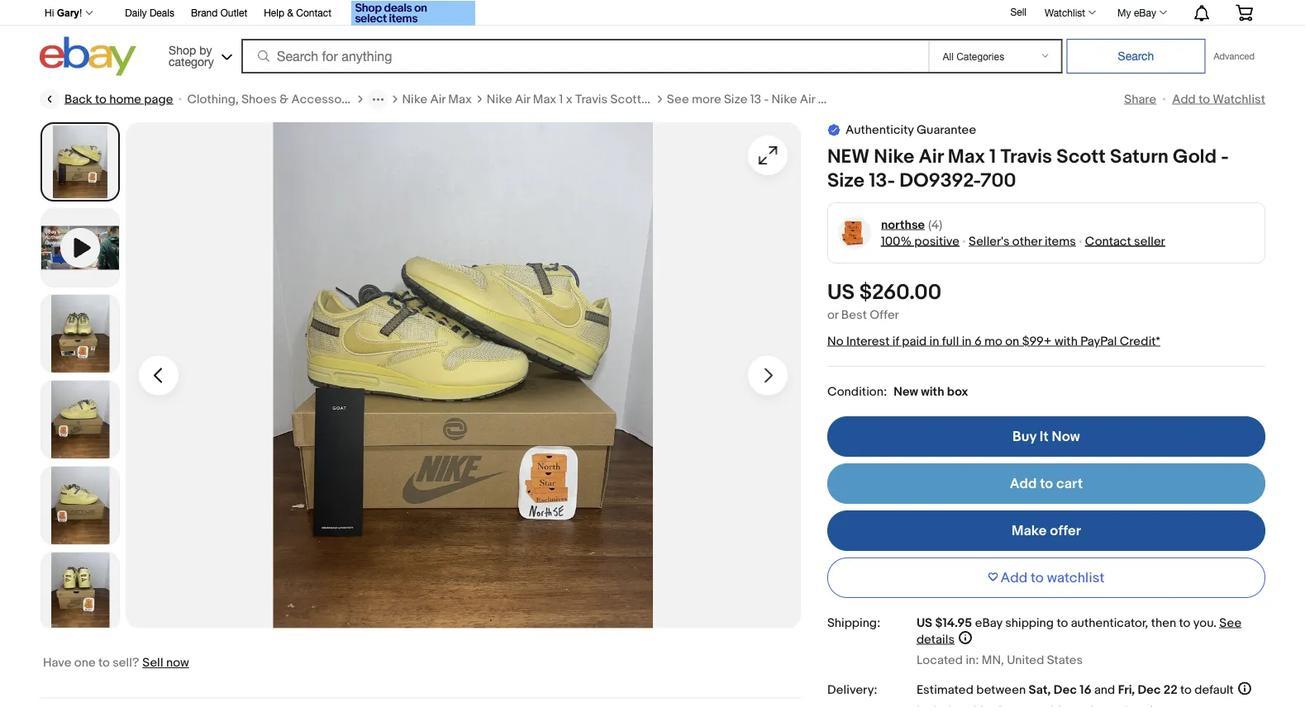 Task type: locate. For each thing, give the bounding box(es) containing it.
in left 6
[[962, 334, 972, 349]]

0 vertical spatial -
[[764, 92, 769, 107]]

gold for new nike air max 1 travis scott saturn gold - size 13- do9392-700
[[1173, 146, 1217, 169]]

contact inside help & contact link
[[296, 7, 332, 19]]

estimated between sat, dec 16 and fri, dec 22 to default
[[917, 684, 1234, 698]]

2 x from the left
[[851, 92, 858, 107]]

(4)
[[929, 217, 943, 232]]

0 horizontal spatial saturn
[[644, 92, 681, 107]]

1 vertical spatial -
[[1222, 146, 1229, 169]]

0 vertical spatial saturn
[[644, 92, 681, 107]]

1 down search for anything text field
[[559, 92, 563, 107]]

1 horizontal spatial in
[[962, 334, 972, 349]]

$260.00
[[860, 280, 942, 306]]

700
[[981, 169, 1017, 193]]

1 horizontal spatial gold
[[1173, 146, 1217, 169]]

see right .
[[1220, 616, 1242, 631]]

x up the authenticity
[[851, 92, 858, 107]]

0 horizontal spatial watchlist
[[1045, 7, 1086, 18]]

condition: new with box
[[828, 384, 969, 399]]

daily deals link
[[125, 5, 174, 23]]

clothing, shoes & accessories
[[187, 92, 363, 107]]

to left you
[[1180, 616, 1191, 631]]

1 vertical spatial saturn
[[1111, 146, 1169, 169]]

1 horizontal spatial see
[[1220, 616, 1242, 631]]

0 horizontal spatial size
[[724, 92, 748, 107]]

northse image
[[838, 216, 872, 250]]

1 horizontal spatial us
[[917, 616, 933, 631]]

us for $14.95
[[917, 616, 933, 631]]

1 horizontal spatial contact
[[1086, 234, 1132, 249]]

nike air max 1 x travis scott saturn gold
[[487, 92, 712, 107]]

scott for air
[[1057, 146, 1106, 169]]

account navigation
[[36, 0, 1266, 28]]

ebay right "my"
[[1134, 7, 1157, 18]]

1 horizontal spatial saturn
[[1111, 146, 1169, 169]]

1
[[559, 92, 563, 107], [845, 92, 849, 107], [990, 146, 997, 169]]

& right the shoes
[[280, 92, 289, 107]]

2 horizontal spatial scott
[[1057, 146, 1106, 169]]

scott inside new nike air max 1 travis scott saturn gold - size 13- do9392-700
[[1057, 146, 1106, 169]]

gold left 13
[[684, 92, 712, 107]]

see
[[667, 92, 689, 107], [1220, 616, 1242, 631]]

16
[[1080, 684, 1092, 698]]

seller's other items
[[969, 234, 1077, 249]]

- inside see more size 13 - nike air max 1 x travis scott saturn... link
[[764, 92, 769, 107]]

help & contact
[[264, 7, 332, 19]]

0 horizontal spatial dec
[[1054, 684, 1077, 698]]

1 vertical spatial sell
[[142, 656, 163, 671]]

100% positive
[[881, 234, 960, 249]]

22
[[1164, 684, 1178, 698]]

no interest if paid in full in 6 mo on $99+ with paypal credit*
[[828, 334, 1161, 349]]

1 horizontal spatial with
[[1055, 334, 1078, 349]]

0 horizontal spatial see
[[667, 92, 689, 107]]

advanced link
[[1206, 40, 1263, 73]]

0 horizontal spatial x
[[566, 92, 573, 107]]

100% positive link
[[881, 234, 960, 249]]

ebay right $14.95
[[976, 616, 1003, 631]]

1 horizontal spatial watchlist
[[1213, 92, 1266, 107]]

us up or
[[828, 280, 855, 306]]

one
[[74, 656, 96, 671]]

watchlist down advanced link
[[1213, 92, 1266, 107]]

0 vertical spatial add
[[1173, 92, 1196, 107]]

0 horizontal spatial ebay
[[976, 616, 1003, 631]]

scott
[[611, 92, 642, 107], [896, 92, 927, 107], [1057, 146, 1106, 169]]

shop by category banner
[[36, 0, 1266, 80]]

6
[[975, 334, 982, 349]]

share
[[1125, 92, 1157, 107]]

deals
[[150, 7, 174, 19]]

brand outlet link
[[191, 5, 247, 23]]

0 vertical spatial &
[[287, 7, 294, 19]]

no interest if paid in full in 6 mo on $99+ with paypal credit* link
[[828, 334, 1161, 349]]

2 vertical spatial add
[[1001, 570, 1028, 587]]

sell link
[[1003, 6, 1034, 17]]

0 vertical spatial gold
[[684, 92, 712, 107]]

1 vertical spatial ebay
[[976, 616, 1003, 631]]

you
[[1194, 616, 1214, 631]]

1 vertical spatial see
[[1220, 616, 1242, 631]]

air inside the nike air max 1 x travis scott saturn gold link
[[515, 92, 530, 107]]

contact left seller
[[1086, 234, 1132, 249]]

contact right help
[[296, 7, 332, 19]]

saturn down share button
[[1111, 146, 1169, 169]]

in left full at the top right
[[930, 334, 940, 349]]

picture 3 of 5 image
[[41, 381, 119, 459]]

watchlist right sell link
[[1045, 7, 1086, 18]]

your shopping cart image
[[1235, 4, 1254, 21]]

see more size 13 - nike air max 1 x travis scott saturn...
[[667, 92, 975, 107]]

nike air max
[[402, 92, 472, 107]]

sell inside account navigation
[[1011, 6, 1027, 17]]

other
[[1013, 234, 1042, 249]]

1 vertical spatial gold
[[1173, 146, 1217, 169]]

1 horizontal spatial x
[[851, 92, 858, 107]]

to left watchlist
[[1031, 570, 1044, 587]]

see details link
[[917, 616, 1242, 648]]

0 horizontal spatial with
[[921, 384, 945, 399]]

on
[[1006, 334, 1020, 349]]

us up details
[[917, 616, 933, 631]]

size left 13-
[[828, 169, 865, 193]]

see details
[[917, 616, 1242, 648]]

size inside new nike air max 1 travis scott saturn gold - size 13- do9392-700
[[828, 169, 865, 193]]

with inside condition: new with box
[[921, 384, 945, 399]]

1 horizontal spatial ebay
[[1134, 7, 1157, 18]]

picture 2 of 5 image
[[41, 295, 119, 373]]

help
[[264, 7, 285, 19]]

travis inside new nike air max 1 travis scott saturn gold - size 13- do9392-700
[[1001, 146, 1053, 169]]

1 horizontal spatial size
[[828, 169, 865, 193]]

my
[[1118, 7, 1132, 18]]

- down add to watchlist link
[[1222, 146, 1229, 169]]

in
[[930, 334, 940, 349], [962, 334, 972, 349]]

see inside see details
[[1220, 616, 1242, 631]]

1 vertical spatial &
[[280, 92, 289, 107]]

0 horizontal spatial gold
[[684, 92, 712, 107]]

us inside us $260.00 or best offer
[[828, 280, 855, 306]]

between
[[977, 684, 1026, 698]]

sell left watchlist link at the top of page
[[1011, 6, 1027, 17]]

0 vertical spatial ebay
[[1134, 7, 1157, 18]]

1 horizontal spatial dec
[[1138, 684, 1161, 698]]

new
[[828, 146, 870, 169]]

add inside button
[[1001, 570, 1028, 587]]

1 in from the left
[[930, 334, 940, 349]]

0 horizontal spatial scott
[[611, 92, 642, 107]]

gold
[[684, 92, 712, 107], [1173, 146, 1217, 169]]

2 horizontal spatial 1
[[990, 146, 997, 169]]

have one to sell? sell now
[[43, 656, 189, 671]]

100%
[[881, 234, 912, 249]]

to
[[95, 92, 107, 107], [1199, 92, 1211, 107], [1040, 476, 1054, 493], [1031, 570, 1044, 587], [1057, 616, 1069, 631], [1180, 616, 1191, 631], [98, 656, 110, 671], [1181, 684, 1192, 698]]

0 vertical spatial us
[[828, 280, 855, 306]]

add right share
[[1173, 92, 1196, 107]]

shoes
[[242, 92, 277, 107]]

located
[[917, 654, 963, 669]]

0 vertical spatial watchlist
[[1045, 7, 1086, 18]]

gold inside new nike air max 1 travis scott saturn gold - size 13- do9392-700
[[1173, 146, 1217, 169]]

0 horizontal spatial in
[[930, 334, 940, 349]]

1 right the do9392-
[[990, 146, 997, 169]]

authenticity
[[846, 123, 914, 138]]

saturn for nike air max 1 x travis scott saturn gold
[[644, 92, 681, 107]]

max inside the nike air max link
[[448, 92, 472, 107]]

see left more
[[667, 92, 689, 107]]

0 horizontal spatial contact
[[296, 7, 332, 19]]

dec left the '22'
[[1138, 684, 1161, 698]]

see for see more size 13 - nike air max 1 x travis scott saturn...
[[667, 92, 689, 107]]

to down advanced link
[[1199, 92, 1211, 107]]

add for add to watchlist
[[1173, 92, 1196, 107]]

1 vertical spatial add
[[1010, 476, 1037, 493]]

to right shipping
[[1057, 616, 1069, 631]]

offer
[[1050, 523, 1082, 540]]

us $260.00 or best offer
[[828, 280, 942, 322]]

seller
[[1135, 234, 1166, 249]]

dec left 16
[[1054, 684, 1077, 698]]

with left box
[[921, 384, 945, 399]]

Search for anything text field
[[244, 41, 926, 72]]

text__icon image
[[828, 123, 841, 136]]

0 vertical spatial sell
[[1011, 6, 1027, 17]]

- right 13
[[764, 92, 769, 107]]

x down search for anything text field
[[566, 92, 573, 107]]

back to home page link
[[40, 89, 173, 109]]

with right $99+
[[1055, 334, 1078, 349]]

travis for max
[[576, 92, 608, 107]]

northse
[[881, 217, 925, 232]]

get an extra 15% off image
[[351, 1, 475, 26]]

saturn left more
[[644, 92, 681, 107]]

gold down add to watchlist
[[1173, 146, 1217, 169]]

1 vertical spatial us
[[917, 616, 933, 631]]

max
[[448, 92, 472, 107], [533, 92, 557, 107], [818, 92, 842, 107], [948, 146, 985, 169]]

1 up the authenticity
[[845, 92, 849, 107]]

0 horizontal spatial sell
[[142, 656, 163, 671]]

0 horizontal spatial -
[[764, 92, 769, 107]]

0 vertical spatial contact
[[296, 7, 332, 19]]

add for add to cart
[[1010, 476, 1037, 493]]

saturn inside new nike air max 1 travis scott saturn gold - size 13- do9392-700
[[1111, 146, 1169, 169]]

sell
[[1011, 6, 1027, 17], [142, 656, 163, 671]]

add to cart link
[[828, 464, 1266, 504]]

cart
[[1057, 476, 1083, 493]]

located in: mn, united states
[[917, 654, 1083, 669]]

1 vertical spatial with
[[921, 384, 945, 399]]

0 vertical spatial size
[[724, 92, 748, 107]]

add to watchlist button
[[828, 558, 1266, 599]]

1 horizontal spatial sell
[[1011, 6, 1027, 17]]

size left 13
[[724, 92, 748, 107]]

see for see details
[[1220, 616, 1242, 631]]

!
[[79, 7, 82, 19]]

or
[[828, 308, 839, 322]]

picture 1 of 5 image
[[42, 124, 118, 200]]

contact seller link
[[1086, 234, 1166, 249]]

1 vertical spatial size
[[828, 169, 865, 193]]

sell left now
[[142, 656, 163, 671]]

saturn
[[644, 92, 681, 107], [1111, 146, 1169, 169]]

dec
[[1054, 684, 1077, 698], [1138, 684, 1161, 698]]

to inside button
[[1031, 570, 1044, 587]]

2 horizontal spatial travis
[[1001, 146, 1053, 169]]

page
[[144, 92, 173, 107]]

add up shipping
[[1001, 570, 1028, 587]]

hi gary !
[[45, 7, 82, 19]]

1 horizontal spatial 1
[[845, 92, 849, 107]]

0 horizontal spatial us
[[828, 280, 855, 306]]

.
[[1214, 616, 1217, 631]]

& right help
[[287, 7, 294, 19]]

size
[[724, 92, 748, 107], [828, 169, 865, 193]]

contact
[[296, 7, 332, 19], [1086, 234, 1132, 249]]

ebay
[[1134, 7, 1157, 18], [976, 616, 1003, 631]]

1 inside new nike air max 1 travis scott saturn gold - size 13- do9392-700
[[990, 146, 997, 169]]

None submit
[[1067, 39, 1206, 74]]

1 horizontal spatial -
[[1222, 146, 1229, 169]]

1 vertical spatial contact
[[1086, 234, 1132, 249]]

0 horizontal spatial travis
[[576, 92, 608, 107]]

0 vertical spatial see
[[667, 92, 689, 107]]

add left cart
[[1010, 476, 1037, 493]]

max inside new nike air max 1 travis scott saturn gold - size 13- do9392-700
[[948, 146, 985, 169]]



Task type: vqa. For each thing, say whether or not it's contained in the screenshot.
No at top
yes



Task type: describe. For each thing, give the bounding box(es) containing it.
sat,
[[1029, 684, 1051, 698]]

to left cart
[[1040, 476, 1054, 493]]

nike air max link
[[402, 91, 472, 108]]

$14.95
[[936, 616, 973, 631]]

brand
[[191, 7, 218, 19]]

paid
[[902, 334, 927, 349]]

daily deals
[[125, 7, 174, 19]]

offer
[[870, 308, 900, 322]]

2 dec from the left
[[1138, 684, 1161, 698]]

now
[[166, 656, 189, 671]]

back to home page
[[64, 92, 173, 107]]

make offer link
[[828, 511, 1266, 552]]

seller's
[[969, 234, 1010, 249]]

gold for nike air max 1 x travis scott saturn gold
[[684, 92, 712, 107]]

shop
[[169, 43, 196, 57]]

add to watchlist link
[[1173, 92, 1266, 107]]

united
[[1007, 654, 1045, 669]]

if
[[893, 334, 900, 349]]

shipping
[[1006, 616, 1054, 631]]

category
[[169, 55, 214, 68]]

share button
[[1125, 92, 1157, 107]]

outlet
[[221, 7, 247, 19]]

contact seller
[[1086, 234, 1166, 249]]

home
[[109, 92, 141, 107]]

credit*
[[1120, 334, 1161, 349]]

now
[[1052, 428, 1081, 446]]

1 horizontal spatial travis
[[861, 92, 893, 107]]

air inside new nike air max 1 travis scott saturn gold - size 13- do9392-700
[[919, 146, 944, 169]]

clothing,
[[187, 92, 239, 107]]

travis for air
[[1001, 146, 1053, 169]]

my ebay link
[[1109, 2, 1175, 22]]

help & contact link
[[264, 5, 332, 23]]

guarantee
[[917, 123, 977, 138]]

picture 4 of 5 image
[[41, 467, 119, 545]]

mo
[[985, 334, 1003, 349]]

condition:
[[828, 385, 887, 399]]

air inside see more size 13 - nike air max 1 x travis scott saturn... link
[[800, 92, 816, 107]]

authenticator,
[[1071, 616, 1149, 631]]

to right one
[[98, 656, 110, 671]]

1 dec from the left
[[1054, 684, 1077, 698]]

max inside see more size 13 - nike air max 1 x travis scott saturn... link
[[818, 92, 842, 107]]

have
[[43, 656, 72, 671]]

it
[[1040, 428, 1049, 446]]

more
[[692, 92, 722, 107]]

back
[[64, 92, 92, 107]]

sell?
[[113, 656, 139, 671]]

saturn...
[[929, 92, 975, 107]]

watchlist link
[[1036, 2, 1104, 22]]

brand outlet
[[191, 7, 247, 19]]

add to watchlist
[[1001, 570, 1105, 587]]

ebay inside account navigation
[[1134, 7, 1157, 18]]

watchlist inside watchlist link
[[1045, 7, 1086, 18]]

fri,
[[1119, 684, 1135, 698]]

shop by category button
[[161, 37, 236, 72]]

1 x from the left
[[566, 92, 573, 107]]

nike inside new nike air max 1 travis scott saturn gold - size 13- do9392-700
[[874, 146, 915, 169]]

sell now link
[[142, 656, 189, 671]]

1 horizontal spatial scott
[[896, 92, 927, 107]]

advanced
[[1214, 51, 1255, 62]]

none submit inside shop by category banner
[[1067, 39, 1206, 74]]

air inside the nike air max link
[[430, 92, 446, 107]]

default
[[1195, 684, 1234, 698]]

scott for max
[[611, 92, 642, 107]]

1 vertical spatial watchlist
[[1213, 92, 1266, 107]]

my ebay
[[1118, 7, 1157, 18]]

northse (4)
[[881, 217, 943, 232]]

saturn for new nike air max 1 travis scott saturn gold - size 13- do9392-700
[[1111, 146, 1169, 169]]

0 vertical spatial with
[[1055, 334, 1078, 349]]

nike air max 1 x travis scott saturn gold link
[[487, 91, 712, 108]]

and
[[1095, 684, 1116, 698]]

$99+
[[1023, 334, 1052, 349]]

new nike air max 1 travis scott saturn gold - size 13- do9392-700 - picture 1 of 5 image
[[126, 122, 801, 629]]

- inside new nike air max 1 travis scott saturn gold - size 13- do9392-700
[[1222, 146, 1229, 169]]

northse link
[[881, 217, 925, 233]]

details
[[917, 633, 955, 648]]

new
[[894, 384, 919, 399]]

to right the '22'
[[1181, 684, 1192, 698]]

interest
[[847, 334, 890, 349]]

video 1 of 1 image
[[41, 209, 119, 287]]

mn,
[[982, 654, 1005, 669]]

max inside the nike air max 1 x travis scott saturn gold link
[[533, 92, 557, 107]]

items
[[1045, 234, 1077, 249]]

paypal
[[1081, 334, 1117, 349]]

do9392-
[[900, 169, 981, 193]]

add to watchlist
[[1173, 92, 1266, 107]]

add to cart
[[1010, 476, 1083, 493]]

best
[[842, 308, 867, 322]]

add for add to watchlist
[[1001, 570, 1028, 587]]

us for $260.00
[[828, 280, 855, 306]]

make offer
[[1012, 523, 1082, 540]]

& inside account navigation
[[287, 7, 294, 19]]

states
[[1047, 654, 1083, 669]]

0 horizontal spatial 1
[[559, 92, 563, 107]]

new nike air max 1 travis scott saturn gold - size 13- do9392-700
[[828, 146, 1229, 193]]

seller's other items link
[[969, 234, 1077, 249]]

13
[[751, 92, 762, 107]]

shop by category
[[169, 43, 214, 68]]

clothing, shoes & accessories link
[[187, 91, 363, 108]]

hi
[[45, 7, 54, 19]]

2 in from the left
[[962, 334, 972, 349]]

full
[[942, 334, 959, 349]]

shipping:
[[828, 616, 881, 631]]

accessories
[[291, 92, 363, 107]]

in:
[[966, 654, 979, 669]]

us $14.95 ebay shipping to authenticator, then to you .
[[917, 616, 1220, 631]]

picture 5 of 5 image
[[41, 553, 119, 631]]

see more size 13 - nike air max 1 x travis scott saturn... link
[[667, 91, 975, 108]]

to right back
[[95, 92, 107, 107]]

daily
[[125, 7, 147, 19]]

positive
[[915, 234, 960, 249]]



